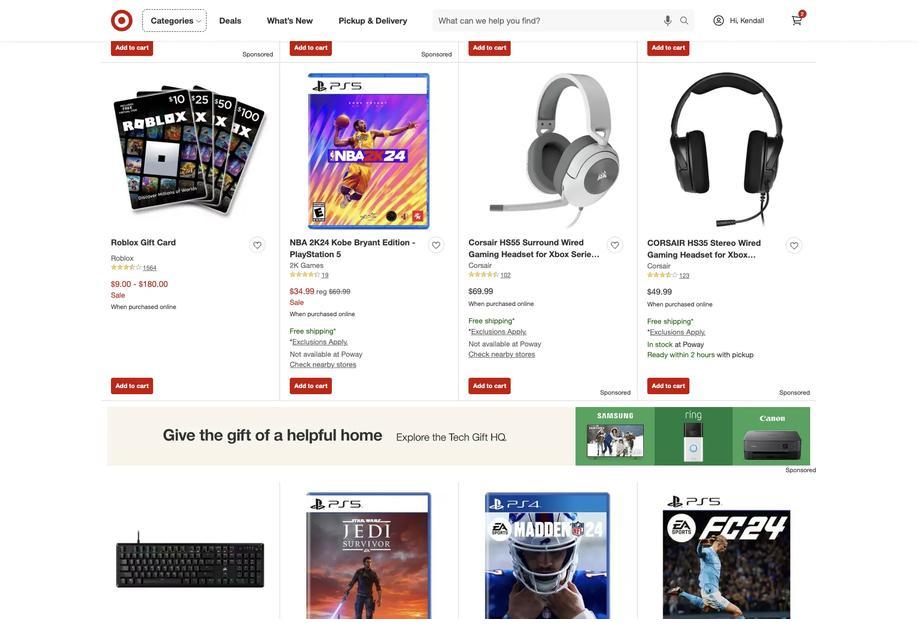 Task type: describe. For each thing, give the bounding box(es) containing it.
roblox gift card image
[[111, 73, 269, 231]]

edition
[[383, 237, 410, 248]]

gift
[[141, 237, 155, 248]]

nearby for exclusions apply. link to the left
[[313, 360, 335, 369]]

available for exclusions apply. link corresponding to $69.99
[[482, 340, 510, 349]]

not inside not available at poway check nearby stores
[[290, 12, 302, 20]]

stores for exclusions apply. link corresponding to $69.99
[[516, 350, 535, 359]]

series
[[571, 249, 596, 259]]

123 link
[[648, 271, 807, 280]]

online inside $9.00 - $180.00 sale when purchased online
[[160, 303, 176, 311]]

xbox for surround
[[549, 249, 569, 259]]

corsair hs35 stereo wired gaming headset for xbox one/playstation 4/nintendo switch/pc
[[648, 238, 761, 283]]

online inside $49.99 when purchased online
[[696, 300, 713, 308]]

check nearby stores button for exclusions apply. link corresponding to $69.99
[[469, 350, 535, 360]]

free for $49.99
[[648, 317, 662, 326]]

pickup & delivery link
[[330, 9, 420, 32]]

poway inside free shipping * * exclusions apply. in stock at  poway ready within 2 hours with pickup
[[683, 340, 704, 349]]

within inside free shipping * * exclusions apply. in stock at  poway ready within 2 hours with pickup
[[670, 351, 689, 359]]

xbox for stereo
[[728, 250, 748, 260]]

0 horizontal spatial exclusions apply. link
[[292, 338, 348, 347]]

surround
[[523, 237, 559, 248]]

purchased inside $9.00 - $180.00 sale when purchased online
[[129, 303, 158, 311]]

$69.99 when purchased online
[[469, 286, 534, 308]]

purchased inside $69.99 when purchased online
[[487, 300, 516, 308]]

what's
[[267, 15, 293, 25]]

2 link
[[786, 9, 808, 32]]

123
[[680, 272, 690, 279]]

free shipping * * exclusions apply. in stock at  poway ready within 2 hours with pickup
[[648, 317, 754, 359]]

stock inside free shipping * * exclusions apply. in stock at  poway ready within 2 hours with pickup
[[656, 340, 673, 349]]

$9.00 - $180.00 sale when purchased online
[[111, 279, 176, 311]]

0 horizontal spatial shipping
[[306, 327, 334, 336]]

check nearby stores button for exclusions apply. link to the left
[[290, 360, 357, 370]]

corsair for corsair
[[469, 261, 492, 270]]

2 inside free shipping * * exclusions apply. in stock at  poway ready within 2 hours with pickup
[[691, 351, 695, 359]]

white
[[518, 273, 540, 283]]

corsair inside corsair hs55 surround wired gaming headset for xbox series x|s/playstation 4/5/nintendo switch/pc - white
[[469, 237, 498, 248]]

2k
[[290, 261, 299, 270]]

5
[[337, 249, 341, 259]]

$69.99 inside $34.99 reg $69.99 sale when purchased online
[[329, 287, 351, 296]]

sale for $9.00
[[111, 291, 125, 300]]

2k24
[[310, 237, 329, 248]]

- inside nba 2k24 kobe bryant edition - playstation 5
[[412, 237, 416, 248]]

kobe
[[332, 237, 352, 248]]

not for exclusions apply. link corresponding to $69.99
[[469, 340, 480, 349]]

corsair hs35 stereo wired gaming headset for xbox one/playstation 4/nintendo switch/pc link
[[648, 237, 782, 283]]

roblox for roblox
[[111, 254, 134, 263]]

at inside free shipping * * exclusions apply. in stock at  poway ready within 2 hours with pickup
[[675, 340, 681, 349]]

for for 4/nintendo
[[715, 250, 726, 260]]

deals
[[219, 15, 241, 25]]

poway inside not available at poway check nearby stores
[[342, 12, 363, 20]]

online inside $69.99 when purchased online
[[518, 300, 534, 308]]

102
[[501, 271, 511, 279]]

$49.99 when purchased online
[[648, 287, 713, 308]]

deals link
[[211, 9, 254, 32]]

categories link
[[142, 9, 207, 32]]

nba 2k24 kobe bryant edition - playstation 5 link
[[290, 237, 424, 260]]

2 horizontal spatial in stock at  poway ready within 2 hours with pickup
[[648, 5, 754, 24]]

nba
[[290, 237, 307, 248]]

hours inside free shipping * * exclusions apply. in stock at  poway ready within 2 hours with pickup
[[697, 351, 715, 359]]

$69.99 inside $69.99 when purchased online
[[469, 286, 493, 296]]

one/playstation
[[648, 261, 711, 272]]

1564
[[143, 264, 157, 272]]

gaming for corsair
[[469, 249, 499, 259]]

corsair hs55 surround wired gaming headset for xbox series x|s/playstation 4/5/nintendo switch/pc - white
[[469, 237, 596, 283]]

&
[[368, 15, 373, 25]]

with inside free shipping * * exclusions apply. in stock at  poway ready within 2 hours with pickup
[[717, 351, 731, 359]]

$34.99
[[290, 286, 315, 296]]

purchased inside $49.99 when purchased online
[[665, 300, 695, 308]]

not for exclusions apply. link to the left
[[290, 350, 302, 359]]

headset for hs35
[[680, 250, 713, 260]]

4/nintendo
[[713, 261, 757, 272]]

sale for $34.99
[[290, 298, 304, 307]]

hi, kendall
[[731, 16, 765, 25]]

apply. for $69.99
[[508, 328, 527, 336]]

advertisement region
[[101, 407, 817, 466]]

corsair
[[648, 238, 685, 248]]

4/5/nintendo
[[531, 261, 582, 271]]

corsair for corsair
[[648, 261, 671, 270]]

0 horizontal spatial free
[[290, 327, 304, 336]]

1564 link
[[111, 264, 269, 273]]

nearby for exclusions apply. link corresponding to $69.99
[[492, 350, 514, 359]]

what's new
[[267, 15, 313, 25]]

for for x|s/playstation
[[536, 249, 547, 259]]

search button
[[675, 9, 700, 34]]

in inside free shipping * * exclusions apply. in stock at  poway ready within 2 hours with pickup
[[648, 340, 654, 349]]

switch/pc inside corsair hs35 stereo wired gaming headset for xbox one/playstation 4/nintendo switch/pc
[[648, 273, 689, 283]]

x|s/playstation
[[469, 261, 529, 271]]

roblox gift card link
[[111, 237, 176, 249]]

pickup inside free shipping * * exclusions apply. in stock at  poway ready within 2 hours with pickup
[[733, 351, 754, 359]]

roblox for roblox gift card
[[111, 237, 138, 248]]

wired for surround
[[561, 237, 584, 248]]

when inside $49.99 when purchased online
[[648, 300, 664, 308]]



Task type: locate. For each thing, give the bounding box(es) containing it.
corsair hs55 surround wired gaming headset for xbox series x|s/playstation 4/5/nintendo switch/pc - white image
[[469, 73, 627, 231], [469, 73, 627, 231]]

new
[[296, 15, 313, 25]]

wired for stereo
[[739, 238, 761, 248]]

1 horizontal spatial headset
[[680, 250, 713, 260]]

star wars jedi: survivor - playstation 5 image
[[290, 493, 448, 620], [290, 493, 448, 620]]

when
[[469, 300, 485, 308], [648, 300, 664, 308], [111, 303, 127, 311], [290, 310, 306, 318]]

corsair hs55 surround wired gaming headset for xbox series x|s/playstation 4/5/nintendo switch/pc - white link
[[469, 237, 603, 283]]

0 horizontal spatial exclusions
[[292, 338, 327, 347]]

free down $34.99 reg $69.99 sale when purchased online
[[290, 327, 304, 336]]

online down 19 link
[[339, 310, 355, 318]]

nearby inside not available at poway check nearby stores
[[313, 22, 335, 31]]

2k games
[[290, 261, 324, 270]]

0 horizontal spatial switch/pc
[[469, 273, 510, 283]]

stores inside not available at poway check nearby stores
[[337, 22, 357, 31]]

stock
[[119, 1, 137, 10], [656, 5, 673, 14], [477, 12, 494, 20], [656, 340, 673, 349]]

corsair left the hs55
[[469, 237, 498, 248]]

check inside not available at poway check nearby stores
[[290, 22, 311, 31]]

0 horizontal spatial free shipping * * exclusions apply. not available at poway check nearby stores
[[290, 327, 363, 369]]

exclusions apply. link down $69.99 when purchased online
[[471, 328, 527, 336]]

1 horizontal spatial gaming
[[648, 250, 678, 260]]

shipping for $49.99
[[664, 317, 691, 326]]

gaming inside corsair hs55 surround wired gaming headset for xbox series x|s/playstation 4/5/nintendo switch/pc - white
[[469, 249, 499, 259]]

0 horizontal spatial gaming
[[469, 249, 499, 259]]

when inside $9.00 - $180.00 sale when purchased online
[[111, 303, 127, 311]]

xbox
[[549, 249, 569, 259], [728, 250, 748, 260]]

1 horizontal spatial for
[[715, 250, 726, 260]]

apply. down $69.99 when purchased online
[[508, 328, 527, 336]]

corsair up $69.99 when purchased online
[[469, 261, 492, 270]]

- right $9.00 at left top
[[133, 279, 137, 289]]

-
[[412, 237, 416, 248], [512, 273, 516, 283], [133, 279, 137, 289]]

shipping down $34.99 reg $69.99 sale when purchased online
[[306, 327, 334, 336]]

nba 2k24 kobe bryant edition - playstation 5 image
[[290, 73, 448, 231], [290, 73, 448, 231]]

xbox up 4/nintendo
[[728, 250, 748, 260]]

- right 102
[[512, 273, 516, 283]]

check for exclusions apply. link corresponding to $69.99
[[469, 350, 490, 359]]

2 vertical spatial available
[[304, 350, 331, 359]]

apply. for $49.99
[[687, 328, 706, 337]]

corsair
[[469, 237, 498, 248], [469, 261, 492, 270], [648, 261, 671, 270]]

2k games link
[[290, 260, 324, 271]]

apply. inside free shipping * * exclusions apply. in stock at  poway ready within 2 hours with pickup
[[687, 328, 706, 337]]

delivery
[[376, 15, 407, 25]]

nba 2k24 kobe bryant edition - playstation 5
[[290, 237, 416, 259]]

apply. down $34.99 reg $69.99 sale when purchased online
[[329, 338, 348, 347]]

add to cart button
[[111, 40, 153, 56], [290, 40, 332, 56], [469, 40, 511, 56], [648, 40, 690, 56], [111, 378, 153, 395], [290, 378, 332, 395], [469, 378, 511, 395], [648, 378, 690, 395]]

2 horizontal spatial apply.
[[687, 328, 706, 337]]

2 horizontal spatial -
[[512, 273, 516, 283]]

exclusions for $69.99
[[471, 328, 506, 336]]

free shipping * * exclusions apply. not available at poway check nearby stores for exclusions apply. link to the left
[[290, 327, 363, 369]]

for
[[536, 249, 547, 259], [715, 250, 726, 260]]

sale down '$34.99'
[[290, 298, 304, 307]]

corsair k70 core rgb gaming keyboard image
[[111, 493, 269, 620], [111, 493, 269, 620]]

nearby
[[313, 22, 335, 31], [492, 350, 514, 359], [313, 360, 335, 369]]

exclusions apply. link down $49.99 when purchased online
[[650, 328, 706, 337]]

free shipping * * exclusions apply. not available at poway check nearby stores down $69.99 when purchased online
[[469, 317, 542, 359]]

stereo
[[711, 238, 736, 248]]

headset down hs35
[[680, 250, 713, 260]]

at inside not available at poway check nearby stores
[[333, 12, 340, 20]]

0 horizontal spatial -
[[133, 279, 137, 289]]

1 roblox from the top
[[111, 237, 138, 248]]

gaming inside corsair hs35 stereo wired gaming headset for xbox one/playstation 4/nintendo switch/pc
[[648, 250, 678, 260]]

kendall
[[741, 16, 765, 25]]

card
[[157, 237, 176, 248]]

free for $69.99
[[469, 317, 483, 326]]

madden nfl 24 - playstation 4 image
[[469, 493, 627, 620], [469, 493, 627, 620]]

exclusions apply. link for $69.99
[[471, 328, 527, 336]]

free
[[469, 317, 483, 326], [648, 317, 662, 326], [290, 327, 304, 336]]

exclusions for $49.99
[[650, 328, 685, 337]]

exclusions
[[471, 328, 506, 336], [650, 328, 685, 337], [292, 338, 327, 347]]

purchased inside $34.99 reg $69.99 sale when purchased online
[[308, 310, 337, 318]]

1 horizontal spatial in stock at  poway ready within 2 hours with pickup
[[469, 12, 575, 31]]

exclusions down $49.99 when purchased online
[[650, 328, 685, 337]]

wired inside corsair hs55 surround wired gaming headset for xbox series x|s/playstation 4/5/nintendo switch/pc - white
[[561, 237, 584, 248]]

1 vertical spatial stores
[[516, 350, 535, 359]]

$69.99 right the reg
[[329, 287, 351, 296]]

add to cart
[[116, 44, 149, 51], [295, 44, 328, 51], [473, 44, 507, 51], [652, 44, 685, 51], [116, 382, 149, 390], [295, 382, 328, 390], [473, 382, 507, 390], [652, 382, 685, 390]]

0 vertical spatial roblox
[[111, 237, 138, 248]]

pickup & delivery
[[339, 15, 407, 25]]

1 horizontal spatial free shipping * * exclusions apply. not available at poway check nearby stores
[[469, 317, 542, 359]]

switch/pc inside corsair hs55 surround wired gaming headset for xbox series x|s/playstation 4/5/nintendo switch/pc - white
[[469, 273, 510, 283]]

games
[[301, 261, 324, 270]]

reg
[[317, 287, 327, 296]]

available inside not available at poway check nearby stores
[[304, 12, 331, 20]]

free shipping * * exclusions apply. not available at poway check nearby stores for exclusions apply. link corresponding to $69.99
[[469, 317, 542, 359]]

2 vertical spatial not
[[290, 350, 302, 359]]

at
[[139, 1, 145, 10], [675, 5, 681, 14], [333, 12, 340, 20], [496, 12, 502, 20], [512, 340, 518, 349], [675, 340, 681, 349], [333, 350, 340, 359]]

exclusions down $34.99 reg $69.99 sale when purchased online
[[292, 338, 327, 347]]

in stock at  poway ready within 2 hours with pickup
[[111, 1, 217, 20], [648, 5, 754, 24], [469, 12, 575, 31]]

wired right stereo
[[739, 238, 761, 248]]

online up free shipping * * exclusions apply. in stock at  poway ready within 2 hours with pickup
[[696, 300, 713, 308]]

free down $49.99
[[648, 317, 662, 326]]

headset for hs55
[[502, 249, 534, 259]]

19
[[322, 271, 329, 279]]

0 horizontal spatial wired
[[561, 237, 584, 248]]

0 vertical spatial check
[[290, 22, 311, 31]]

0 horizontal spatial for
[[536, 249, 547, 259]]

ready inside free shipping * * exclusions apply. in stock at  poway ready within 2 hours with pickup
[[648, 351, 668, 359]]

exclusions inside free shipping * * exclusions apply. in stock at  poway ready within 2 hours with pickup
[[650, 328, 685, 337]]

hours
[[160, 12, 179, 20], [697, 15, 715, 24], [518, 22, 536, 31], [697, 351, 715, 359]]

1 vertical spatial check
[[469, 350, 490, 359]]

check for exclusions apply. link to the left
[[290, 360, 311, 369]]

0 horizontal spatial in stock at  poway ready within 2 hours with pickup
[[111, 1, 217, 20]]

for down stereo
[[715, 250, 726, 260]]

online
[[518, 300, 534, 308], [696, 300, 713, 308], [160, 303, 176, 311], [339, 310, 355, 318]]

xbox inside corsair hs55 surround wired gaming headset for xbox series x|s/playstation 4/5/nintendo switch/pc - white
[[549, 249, 569, 259]]

for down surround
[[536, 249, 547, 259]]

- inside corsair hs55 surround wired gaming headset for xbox series x|s/playstation 4/5/nintendo switch/pc - white
[[512, 273, 516, 283]]

1 horizontal spatial xbox
[[728, 250, 748, 260]]

1 vertical spatial not
[[469, 340, 480, 349]]

playstation
[[290, 249, 334, 259]]

1 vertical spatial roblox
[[111, 254, 134, 263]]

shipping down $69.99 when purchased online
[[485, 317, 513, 326]]

check
[[290, 22, 311, 31], [469, 350, 490, 359], [290, 360, 311, 369]]

online inside $34.99 reg $69.99 sale when purchased online
[[339, 310, 355, 318]]

when down $49.99
[[648, 300, 664, 308]]

19 link
[[290, 271, 448, 280]]

apply. down $49.99 when purchased online
[[687, 328, 706, 337]]

xbox inside corsair hs35 stereo wired gaming headset for xbox one/playstation 4/nintendo switch/pc
[[728, 250, 748, 260]]

exclusions apply. link down $34.99 reg $69.99 sale when purchased online
[[292, 338, 348, 347]]

*
[[513, 317, 515, 326], [691, 317, 694, 326], [334, 327, 336, 336], [469, 328, 471, 336], [648, 328, 650, 337], [290, 338, 292, 347]]

sale inside $9.00 - $180.00 sale when purchased online
[[111, 291, 125, 300]]

add
[[116, 44, 127, 51], [295, 44, 306, 51], [473, 44, 485, 51], [652, 44, 664, 51], [116, 382, 127, 390], [295, 382, 306, 390], [473, 382, 485, 390], [652, 382, 664, 390]]

online down white
[[518, 300, 534, 308]]

hi,
[[731, 16, 739, 25]]

stores for exclusions apply. link to the left
[[337, 360, 357, 369]]

exclusions apply. link for $49.99
[[650, 328, 706, 337]]

roblox up roblox link
[[111, 237, 138, 248]]

corsair link down corsair
[[648, 261, 671, 271]]

$69.99
[[469, 286, 493, 296], [329, 287, 351, 296]]

bryant
[[354, 237, 380, 248]]

wired up the series
[[561, 237, 584, 248]]

ea sports fc 24 - playstation 5 image
[[648, 493, 807, 620], [648, 493, 807, 620]]

for inside corsair hs55 surround wired gaming headset for xbox series x|s/playstation 4/5/nintendo switch/pc - white
[[536, 249, 547, 259]]

1 horizontal spatial -
[[412, 237, 416, 248]]

sale down $9.00 at left top
[[111, 291, 125, 300]]

with
[[181, 12, 194, 20], [717, 15, 731, 24], [538, 22, 552, 31], [717, 351, 731, 359]]

2 horizontal spatial shipping
[[664, 317, 691, 326]]

gaming for corsair
[[648, 250, 678, 260]]

purchased down the $180.00
[[129, 303, 158, 311]]

hs35
[[688, 238, 708, 248]]

available for exclusions apply. link to the left
[[304, 350, 331, 359]]

roblox up $9.00 at left top
[[111, 254, 134, 263]]

$49.99
[[648, 287, 672, 297]]

pickup
[[196, 12, 217, 20], [733, 15, 754, 24], [554, 22, 575, 31], [733, 351, 754, 359]]

available
[[304, 12, 331, 20], [482, 340, 510, 349], [304, 350, 331, 359]]

headset down the hs55
[[502, 249, 534, 259]]

corsair link up $69.99 when purchased online
[[469, 260, 492, 271]]

gaming down corsair
[[648, 250, 678, 260]]

shipping for $69.99
[[485, 317, 513, 326]]

stores
[[337, 22, 357, 31], [516, 350, 535, 359], [337, 360, 357, 369]]

not available at poway check nearby stores
[[290, 12, 363, 31]]

1 horizontal spatial corsair link
[[648, 261, 671, 271]]

switch/pc down x|s/playstation
[[469, 273, 510, 283]]

roblox gift card
[[111, 237, 176, 248]]

0 vertical spatial not
[[290, 12, 302, 20]]

1 horizontal spatial apply.
[[508, 328, 527, 336]]

2 vertical spatial nearby
[[313, 360, 335, 369]]

2 horizontal spatial exclusions
[[650, 328, 685, 337]]

exclusions apply. link
[[471, 328, 527, 336], [650, 328, 706, 337], [292, 338, 348, 347]]

2 vertical spatial stores
[[337, 360, 357, 369]]

wired
[[561, 237, 584, 248], [739, 238, 761, 248]]

when down '$34.99'
[[290, 310, 306, 318]]

purchased down $49.99
[[665, 300, 695, 308]]

xbox up 4/5/nintendo
[[549, 249, 569, 259]]

poway
[[147, 1, 168, 10], [683, 5, 704, 14], [342, 12, 363, 20], [504, 12, 526, 20], [520, 340, 542, 349], [683, 340, 704, 349], [342, 350, 363, 359]]

0 horizontal spatial headset
[[502, 249, 534, 259]]

free shipping * * exclusions apply. not available at poway check nearby stores down $34.99 reg $69.99 sale when purchased online
[[290, 327, 363, 369]]

2 vertical spatial check
[[290, 360, 311, 369]]

corsair down corsair
[[648, 261, 671, 270]]

shipping down $49.99 when purchased online
[[664, 317, 691, 326]]

0 horizontal spatial $69.99
[[329, 287, 351, 296]]

search
[[675, 16, 700, 27]]

in
[[111, 1, 117, 10], [648, 5, 654, 14], [469, 12, 475, 20], [648, 340, 654, 349]]

- right edition
[[412, 237, 416, 248]]

0 horizontal spatial corsair link
[[469, 260, 492, 271]]

corsair link for corsair hs55 surround wired gaming headset for xbox series x|s/playstation 4/5/nintendo switch/pc - white
[[469, 260, 492, 271]]

102 link
[[469, 271, 627, 280]]

purchased down 102
[[487, 300, 516, 308]]

gaming up x|s/playstation
[[469, 249, 499, 259]]

categories
[[151, 15, 194, 25]]

purchased
[[487, 300, 516, 308], [665, 300, 695, 308], [129, 303, 158, 311], [308, 310, 337, 318]]

1 horizontal spatial exclusions apply. link
[[471, 328, 527, 336]]

$34.99 reg $69.99 sale when purchased online
[[290, 286, 355, 318]]

pickup
[[339, 15, 366, 25]]

0 horizontal spatial xbox
[[549, 249, 569, 259]]

wired inside corsair hs35 stereo wired gaming headset for xbox one/playstation 4/nintendo switch/pc
[[739, 238, 761, 248]]

0 vertical spatial available
[[304, 12, 331, 20]]

hs55
[[500, 237, 520, 248]]

exclusions down $69.99 when purchased online
[[471, 328, 506, 336]]

headset
[[502, 249, 534, 259], [680, 250, 713, 260]]

purchased down the reg
[[308, 310, 337, 318]]

check nearby stores button
[[290, 21, 357, 32], [469, 350, 535, 360], [290, 360, 357, 370]]

$9.00
[[111, 279, 131, 289]]

1 horizontal spatial free
[[469, 317, 483, 326]]

- inside $9.00 - $180.00 sale when purchased online
[[133, 279, 137, 289]]

to
[[129, 44, 135, 51], [308, 44, 314, 51], [487, 44, 493, 51], [666, 44, 672, 51], [129, 382, 135, 390], [308, 382, 314, 390], [487, 382, 493, 390], [666, 382, 672, 390]]

headset inside corsair hs55 surround wired gaming headset for xbox series x|s/playstation 4/5/nintendo switch/pc - white
[[502, 249, 534, 259]]

$69.99 down x|s/playstation
[[469, 286, 493, 296]]

online down the $180.00
[[160, 303, 176, 311]]

1 horizontal spatial exclusions
[[471, 328, 506, 336]]

$180.00
[[139, 279, 168, 289]]

sale
[[111, 291, 125, 300], [290, 298, 304, 307]]

sale inside $34.99 reg $69.99 sale when purchased online
[[290, 298, 304, 307]]

1 vertical spatial nearby
[[492, 350, 514, 359]]

corsair hs35 stereo wired gaming headset for xbox one/playstation 4/nintendo switch/pc image
[[648, 73, 807, 232], [648, 73, 807, 232]]

1 horizontal spatial switch/pc
[[648, 273, 689, 283]]

corsair link for corsair hs35 stereo wired gaming headset for xbox one/playstation 4/nintendo switch/pc
[[648, 261, 671, 271]]

for inside corsair hs35 stereo wired gaming headset for xbox one/playstation 4/nintendo switch/pc
[[715, 250, 726, 260]]

2 horizontal spatial exclusions apply. link
[[650, 328, 706, 337]]

0 horizontal spatial sale
[[111, 291, 125, 300]]

when inside $34.99 reg $69.99 sale when purchased online
[[290, 310, 306, 318]]

0 vertical spatial nearby
[[313, 22, 335, 31]]

when down x|s/playstation
[[469, 300, 485, 308]]

switch/pc up $49.99
[[648, 273, 689, 283]]

2 horizontal spatial free
[[648, 317, 662, 326]]

1 horizontal spatial wired
[[739, 238, 761, 248]]

roblox link
[[111, 253, 134, 264]]

when down $9.00 at left top
[[111, 303, 127, 311]]

when inside $69.99 when purchased online
[[469, 300, 485, 308]]

0 horizontal spatial apply.
[[329, 338, 348, 347]]

1 horizontal spatial sale
[[290, 298, 304, 307]]

headset inside corsair hs35 stereo wired gaming headset for xbox one/playstation 4/nintendo switch/pc
[[680, 250, 713, 260]]

gaming
[[469, 249, 499, 259], [648, 250, 678, 260]]

1 horizontal spatial shipping
[[485, 317, 513, 326]]

shipping
[[485, 317, 513, 326], [664, 317, 691, 326], [306, 327, 334, 336]]

What can we help you find? suggestions appear below search field
[[433, 9, 683, 32]]

ready
[[111, 12, 132, 20], [648, 15, 668, 24], [469, 22, 489, 31], [648, 351, 668, 359]]

corsair link
[[469, 260, 492, 271], [648, 261, 671, 271]]

2 roblox from the top
[[111, 254, 134, 263]]

free inside free shipping * * exclusions apply. in stock at  poway ready within 2 hours with pickup
[[648, 317, 662, 326]]

what's new link
[[258, 9, 326, 32]]

free down $69.99 when purchased online
[[469, 317, 483, 326]]

0 vertical spatial stores
[[337, 22, 357, 31]]

1 horizontal spatial $69.99
[[469, 286, 493, 296]]

1 vertical spatial available
[[482, 340, 510, 349]]

shipping inside free shipping * * exclusions apply. in stock at  poway ready within 2 hours with pickup
[[664, 317, 691, 326]]



Task type: vqa. For each thing, say whether or not it's contained in the screenshot.
items) in the right top of the page
no



